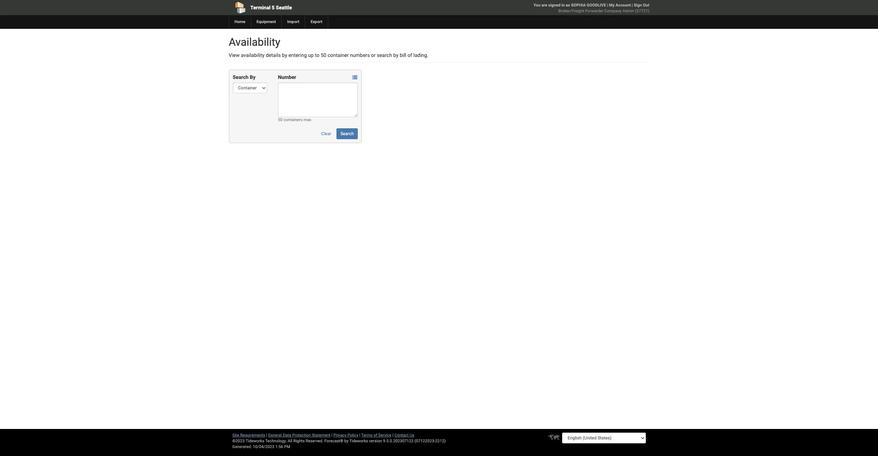 Task type: locate. For each thing, give the bounding box(es) containing it.
1 horizontal spatial by
[[344, 439, 348, 444]]

out
[[643, 3, 649, 8]]

Number text field
[[278, 83, 358, 117]]

import
[[287, 19, 299, 24]]

50 right to
[[321, 52, 326, 58]]

forwarder
[[585, 9, 603, 13]]

broker/freight
[[558, 9, 584, 13]]

sign out link
[[634, 3, 649, 8]]

as
[[566, 3, 570, 8]]

terminal
[[250, 5, 270, 10]]

site requirements | general data protection statement | privacy policy | terms of service | contact us ©2023 tideworks technology. all rights reserved. forecast® by tideworks version 9.5.0.202307122 (07122023-2212) generated: 10/04/2023 1:56 pm
[[232, 434, 446, 450]]

generated:
[[232, 445, 252, 450]]

by right details
[[282, 52, 287, 58]]

1 vertical spatial search
[[340, 131, 354, 136]]

9.5.0.202307122
[[383, 439, 414, 444]]

| up forecast®
[[331, 434, 332, 438]]

50
[[321, 52, 326, 58], [278, 118, 283, 122]]

0 vertical spatial of
[[408, 52, 412, 58]]

are
[[541, 3, 547, 8]]

numbers
[[350, 52, 370, 58]]

terms
[[361, 434, 373, 438]]

requirements
[[240, 434, 265, 438]]

home link
[[229, 15, 251, 29]]

| left sign
[[632, 3, 633, 8]]

max
[[304, 118, 311, 122]]

my account link
[[609, 3, 631, 8]]

privacy
[[333, 434, 347, 438]]

| left my at top right
[[607, 3, 608, 8]]

sign
[[634, 3, 642, 8]]

container
[[328, 52, 349, 58]]

contact
[[394, 434, 409, 438]]

| up tideworks
[[359, 434, 360, 438]]

goodlive
[[587, 3, 606, 8]]

admin
[[623, 9, 634, 13]]

company
[[604, 9, 622, 13]]

search
[[233, 74, 249, 80], [340, 131, 354, 136]]

by
[[282, 52, 287, 58], [393, 52, 399, 58], [344, 439, 348, 444]]

(57721)
[[635, 9, 649, 13]]

5
[[272, 5, 275, 10]]

clear
[[321, 131, 331, 136]]

forecast®
[[324, 439, 343, 444]]

you are signed in as sophia goodlive | my account | sign out broker/freight forwarder company admin (57721)
[[534, 3, 649, 13]]

home
[[235, 19, 245, 24]]

statement
[[312, 434, 330, 438]]

by left bill
[[393, 52, 399, 58]]

of
[[408, 52, 412, 58], [374, 434, 377, 438]]

|
[[607, 3, 608, 8], [632, 3, 633, 8], [266, 434, 267, 438], [331, 434, 332, 438], [359, 434, 360, 438], [392, 434, 393, 438]]

0 vertical spatial search
[[233, 74, 249, 80]]

search for search
[[340, 131, 354, 136]]

1 horizontal spatial search
[[340, 131, 354, 136]]

search right clear
[[340, 131, 354, 136]]

export
[[311, 19, 322, 24]]

in
[[561, 3, 565, 8]]

lading.
[[413, 52, 428, 58]]

search inside search button
[[340, 131, 354, 136]]

terminal 5 seattle
[[250, 5, 292, 10]]

0 horizontal spatial search
[[233, 74, 249, 80]]

number
[[278, 74, 296, 80]]

by
[[250, 74, 256, 80]]

of up version
[[374, 434, 377, 438]]

equipment
[[257, 19, 276, 24]]

1 horizontal spatial 50
[[321, 52, 326, 58]]

1 vertical spatial 50
[[278, 118, 283, 122]]

service
[[378, 434, 391, 438]]

search left by
[[233, 74, 249, 80]]

up
[[308, 52, 314, 58]]

terms of service link
[[361, 434, 391, 438]]

you
[[534, 3, 540, 8]]

technology.
[[265, 439, 287, 444]]

us
[[410, 434, 414, 438]]

search by
[[233, 74, 256, 80]]

my
[[609, 3, 615, 8]]

tideworks
[[349, 439, 368, 444]]

containers
[[284, 118, 303, 122]]

1 vertical spatial of
[[374, 434, 377, 438]]

search button
[[336, 129, 358, 139]]

by down privacy policy link
[[344, 439, 348, 444]]

0 horizontal spatial of
[[374, 434, 377, 438]]

50 left containers
[[278, 118, 283, 122]]

of right bill
[[408, 52, 412, 58]]

clear button
[[317, 129, 335, 139]]

show list image
[[352, 75, 357, 80]]



Task type: describe. For each thing, give the bounding box(es) containing it.
general data protection statement link
[[268, 434, 330, 438]]

entering
[[288, 52, 307, 58]]

account
[[616, 3, 631, 8]]

search
[[377, 52, 392, 58]]

2 horizontal spatial by
[[393, 52, 399, 58]]

to
[[315, 52, 319, 58]]

or
[[371, 52, 376, 58]]

contact us link
[[394, 434, 414, 438]]

view availability details by entering up to 50 container numbers or search by bill of lading.
[[229, 52, 428, 58]]

view
[[229, 52, 240, 58]]

1:56
[[275, 445, 283, 450]]

by inside site requirements | general data protection statement | privacy policy | terms of service | contact us ©2023 tideworks technology. all rights reserved. forecast® by tideworks version 9.5.0.202307122 (07122023-2212) generated: 10/04/2023 1:56 pm
[[344, 439, 348, 444]]

import link
[[281, 15, 305, 29]]

policy
[[348, 434, 358, 438]]

(07122023-
[[415, 439, 435, 444]]

terminal 5 seattle link
[[229, 0, 398, 15]]

search for search by
[[233, 74, 249, 80]]

0 horizontal spatial 50
[[278, 118, 283, 122]]

details
[[266, 52, 281, 58]]

©2023 tideworks
[[232, 439, 264, 444]]

| up 9.5.0.202307122
[[392, 434, 393, 438]]

protection
[[292, 434, 311, 438]]

50 containers max
[[278, 118, 311, 122]]

pm
[[284, 445, 290, 450]]

0 vertical spatial 50
[[321, 52, 326, 58]]

version
[[369, 439, 382, 444]]

availability
[[229, 36, 280, 48]]

seattle
[[276, 5, 292, 10]]

reserved.
[[306, 439, 323, 444]]

signed
[[548, 3, 560, 8]]

rights
[[293, 439, 305, 444]]

bill
[[400, 52, 406, 58]]

of inside site requirements | general data protection statement | privacy policy | terms of service | contact us ©2023 tideworks technology. all rights reserved. forecast® by tideworks version 9.5.0.202307122 (07122023-2212) generated: 10/04/2023 1:56 pm
[[374, 434, 377, 438]]

10/04/2023
[[253, 445, 274, 450]]

2212)
[[435, 439, 446, 444]]

privacy policy link
[[333, 434, 358, 438]]

| left general
[[266, 434, 267, 438]]

site requirements link
[[232, 434, 265, 438]]

all
[[288, 439, 292, 444]]

site
[[232, 434, 239, 438]]

export link
[[305, 15, 328, 29]]

0 horizontal spatial by
[[282, 52, 287, 58]]

equipment link
[[251, 15, 281, 29]]

data
[[283, 434, 291, 438]]

general
[[268, 434, 282, 438]]

availability
[[241, 52, 265, 58]]

sophia
[[571, 3, 586, 8]]

1 horizontal spatial of
[[408, 52, 412, 58]]



Task type: vqa. For each thing, say whether or not it's contained in the screenshot.
Log
no



